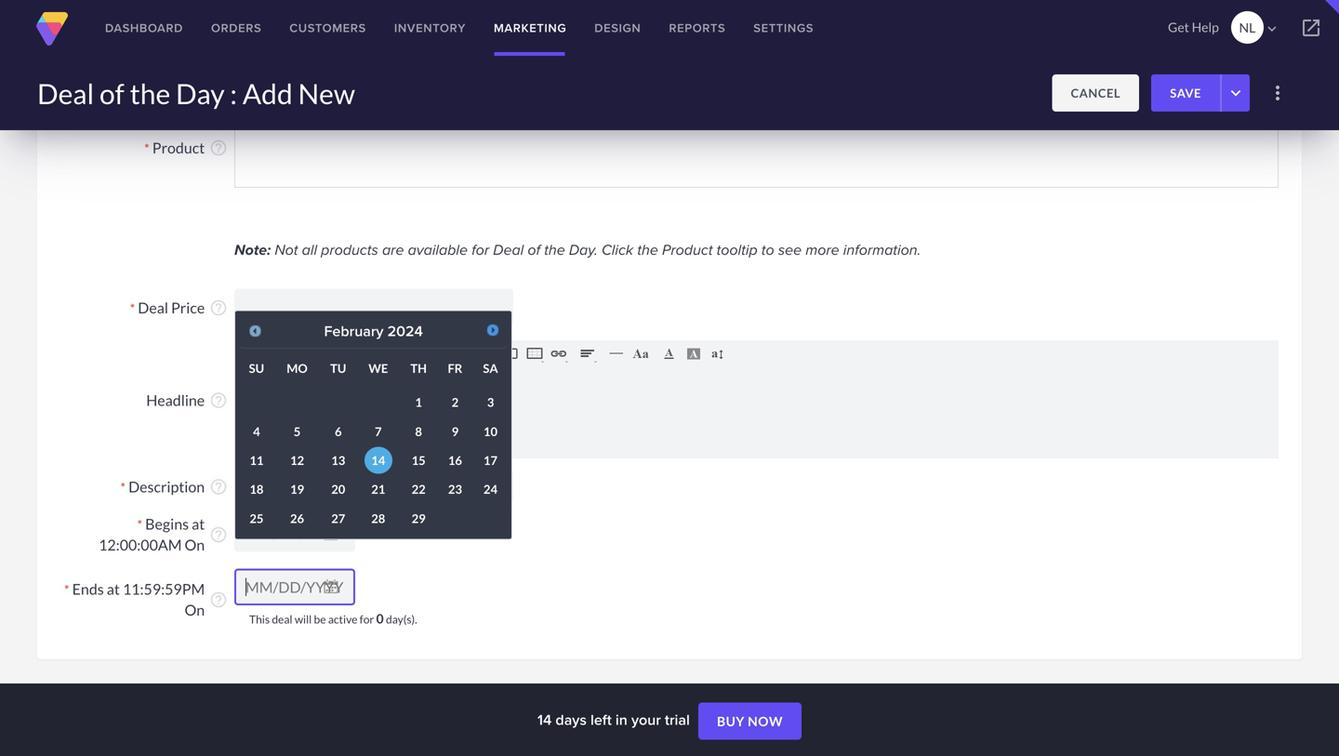 Task type: vqa. For each thing, say whether or not it's contained in the screenshot.
receive
no



Task type: describe. For each thing, give the bounding box(es) containing it.
21 link
[[365, 476, 393, 503]]

12
[[290, 453, 304, 468]]

7
[[375, 424, 382, 439]]

6
[[335, 424, 342, 439]]

begins
[[145, 515, 189, 533]]

day.
[[569, 238, 598, 260]]

to
[[762, 238, 775, 260]]

will
[[295, 613, 312, 626]]

on inside the * ends at 11:59:59pm on help_outline
[[185, 601, 205, 619]]

29 link
[[405, 505, 433, 532]]

14 link
[[365, 447, 393, 474]]

buy now
[[717, 714, 784, 730]]

save
[[1171, 86, 1202, 100]]

14 days left in your trial
[[538, 709, 694, 731]]

3 sample product from the top
[[293, 97, 399, 114]]


[[1265, 20, 1281, 37]]

information.
[[844, 238, 921, 260]]

13 link
[[325, 447, 352, 474]]

deal inside note: not all products are available for deal of the day. click the product tooltip to see more information.
[[493, 238, 524, 260]]

help
[[1193, 19, 1220, 35]]

marketing
[[494, 19, 567, 37]]

in
[[616, 709, 628, 731]]

sa
[[483, 361, 498, 376]]

* for * deal price help_outline
[[130, 301, 135, 316]]

all
[[302, 238, 317, 260]]

tu
[[330, 361, 346, 376]]

reports
[[669, 19, 726, 37]]

product inside * product help_outline
[[152, 139, 205, 157]]

this
[[249, 613, 270, 626]]

5 link
[[283, 418, 311, 445]]

2 horizontal spatial the
[[638, 238, 659, 260]]

:
[[230, 77, 237, 110]]


[[1301, 17, 1323, 39]]

9 link
[[441, 418, 469, 445]]

20 link
[[325, 476, 352, 503]]

16
[[448, 453, 462, 468]]

buy now link
[[699, 703, 802, 740]]

29
[[412, 511, 426, 526]]

* product help_outline
[[144, 139, 228, 157]]

20
[[331, 482, 345, 497]]

28 link
[[365, 505, 393, 532]]

27 link
[[325, 505, 352, 532]]

 link
[[1284, 0, 1340, 56]]

days
[[556, 709, 587, 731]]

2 sample product from the top
[[293, 81, 399, 98]]

11
[[250, 453, 264, 468]]

2024
[[388, 320, 423, 342]]

17
[[484, 453, 498, 468]]

see
[[779, 238, 802, 260]]

2 sample from the top
[[293, 81, 344, 98]]

more_vert
[[1267, 82, 1290, 104]]

26 link
[[283, 505, 311, 532]]

price
[[171, 299, 205, 317]]

more
[[806, 238, 840, 260]]

2 link
[[441, 389, 469, 416]]

14 for 14 days left in your trial
[[538, 709, 552, 731]]

10 link
[[477, 418, 505, 445]]

active
[[328, 613, 358, 626]]

17 link
[[477, 447, 505, 474]]

19
[[290, 482, 304, 497]]

1 sample from the top
[[293, 65, 344, 83]]

help_outline inside * product help_outline
[[209, 139, 228, 157]]

2
[[452, 395, 459, 410]]

for inside 'this deal will be active for 0 day(s).'
[[360, 613, 374, 626]]

left
[[591, 709, 612, 731]]

not
[[275, 238, 298, 260]]

8 link
[[405, 418, 433, 445]]

11:59:59pm
[[123, 580, 205, 598]]

description
[[129, 478, 205, 496]]

24
[[484, 482, 498, 497]]

21
[[372, 482, 386, 497]]

get help
[[1169, 19, 1220, 35]]

4
[[253, 424, 260, 439]]

* ends at 11:59:59pm on help_outline
[[64, 580, 228, 619]]

3 sample from the top
[[293, 97, 344, 114]]

5
[[294, 424, 301, 439]]

* description help_outline
[[120, 478, 228, 497]]



Task type: locate. For each thing, give the bounding box(es) containing it.
be
[[314, 613, 326, 626]]

6 link
[[325, 418, 352, 445]]

on down 11:59:59pm
[[185, 601, 205, 619]]

0 horizontal spatial at
[[107, 580, 120, 598]]

the
[[130, 77, 170, 110], [545, 238, 566, 260], [638, 238, 659, 260]]

deal
[[37, 77, 94, 110], [493, 238, 524, 260], [138, 299, 168, 317]]

0 vertical spatial 14
[[372, 453, 386, 468]]

add
[[243, 77, 293, 110]]

6 help_outline from the top
[[209, 591, 228, 609]]

the left day.
[[545, 238, 566, 260]]


[[485, 477, 504, 497]]

* left price
[[130, 301, 135, 316]]

help_outline right price
[[209, 299, 228, 318]]

* up "12:00:00am"
[[137, 517, 142, 533]]

help_outline right headline at bottom left
[[209, 391, 228, 410]]

the left day
[[130, 77, 170, 110]]

10
[[484, 424, 498, 439]]

help_outline inside * description help_outline
[[209, 478, 228, 497]]

day
[[176, 77, 225, 110]]

0 horizontal spatial for
[[360, 613, 374, 626]]

for left 0
[[360, 613, 374, 626]]

1 link
[[405, 389, 433, 416]]

0 vertical spatial of
[[100, 77, 124, 110]]

note:
[[234, 238, 271, 260]]

th
[[411, 361, 427, 376]]

15 link
[[405, 447, 433, 474]]

1 on from the top
[[185, 536, 205, 554]]

18 link
[[243, 476, 271, 503]]

tooltip
[[717, 238, 758, 260]]

ends
[[72, 580, 104, 598]]

1 sample product from the top
[[293, 65, 399, 83]]

headline
[[146, 391, 205, 409]]

we
[[369, 361, 388, 376]]

* for *
[[137, 517, 142, 533]]

nl
[[1240, 20, 1257, 35]]

26
[[290, 511, 304, 526]]

14 inside 14 link
[[372, 453, 386, 468]]

available
[[408, 238, 468, 260]]

12 link
[[283, 447, 311, 474]]

help_outline inside * deal price help_outline
[[209, 299, 228, 318]]

save link
[[1152, 74, 1221, 112]]

your
[[632, 709, 661, 731]]

* deal price help_outline
[[130, 299, 228, 318]]

* inside the * ends at 11:59:59pm on help_outline
[[64, 582, 69, 598]]

product inside note: not all products are available for deal of the day. click the product tooltip to see more information.
[[663, 238, 713, 260]]

22 link
[[405, 476, 433, 503]]

are
[[382, 238, 404, 260]]

sample
[[293, 65, 344, 83], [293, 81, 344, 98], [293, 97, 344, 114]]

1 vertical spatial for
[[360, 613, 374, 626]]

help_outline left 18
[[209, 478, 228, 497]]

1 vertical spatial of
[[528, 238, 541, 260]]

at inside begins at 12:00:00am on
[[192, 515, 205, 533]]

help_outline down day
[[209, 139, 228, 157]]

18
[[250, 482, 264, 497]]

deal of the day : add new
[[37, 77, 355, 110]]

4 help_outline from the top
[[209, 478, 228, 497]]

* for * ends at 11:59:59pm on help_outline
[[64, 582, 69, 598]]

deal inside * deal price help_outline
[[138, 299, 168, 317]]

inventory
[[394, 19, 466, 37]]

1 vertical spatial deal
[[493, 238, 524, 260]]

on down begins
[[185, 536, 205, 554]]

3 help_outline from the top
[[209, 391, 228, 410]]

0 horizontal spatial the
[[130, 77, 170, 110]]

14 for 14
[[372, 453, 386, 468]]

cancel
[[1071, 86, 1121, 100]]

on inside begins at 12:00:00am on
[[185, 536, 205, 554]]

19 link
[[283, 476, 311, 503]]

2 on from the top
[[185, 601, 205, 619]]

at right begins
[[192, 515, 205, 533]]

begins at 12:00:00am on
[[99, 515, 205, 554]]

new
[[298, 77, 355, 110]]

* left description
[[120, 480, 126, 496]]

2 horizontal spatial deal
[[493, 238, 524, 260]]

0 horizontal spatial of
[[100, 77, 124, 110]]

1 horizontal spatial at
[[192, 515, 205, 533]]

0 horizontal spatial 14
[[372, 453, 386, 468]]

1
[[415, 395, 422, 410]]

for right "available"
[[472, 238, 490, 260]]

13
[[331, 453, 345, 468]]

deal
[[272, 613, 293, 626]]

1 horizontal spatial the
[[545, 238, 566, 260]]

february 2024
[[324, 320, 423, 342]]

* inside * product help_outline
[[144, 141, 150, 156]]

MM/DD/YYYY text field
[[234, 569, 355, 606]]

* inside * description help_outline
[[120, 480, 126, 496]]

16 link
[[441, 447, 469, 474]]

0
[[376, 611, 384, 627]]

0 vertical spatial deal
[[37, 77, 94, 110]]

click
[[602, 238, 634, 260]]

1 horizontal spatial deal
[[138, 299, 168, 317]]

at inside the * ends at 11:59:59pm on help_outline
[[107, 580, 120, 598]]

8
[[415, 424, 422, 439]]

0 vertical spatial on
[[185, 536, 205, 554]]

of left day.
[[528, 238, 541, 260]]

mo
[[287, 361, 308, 376]]

7 link
[[365, 418, 393, 445]]

1 horizontal spatial for
[[472, 238, 490, 260]]

fr
[[448, 361, 463, 376]]

11 link
[[243, 447, 271, 474]]

* inside * deal price help_outline
[[130, 301, 135, 316]]

for inside note: not all products are available for deal of the day. click the product tooltip to see more information.
[[472, 238, 490, 260]]

dashboard
[[105, 19, 183, 37]]

help_outline inside the * ends at 11:59:59pm on help_outline
[[209, 591, 228, 609]]

of
[[100, 77, 124, 110], [528, 238, 541, 260]]

3
[[487, 395, 494, 410]]

products
[[321, 238, 379, 260]]

help_outline inside "headline help_outline"
[[209, 391, 228, 410]]

of inside note: not all products are available for deal of the day. click the product tooltip to see more information.
[[528, 238, 541, 260]]

1 vertical spatial 14
[[538, 709, 552, 731]]

* down deal of the day : add new
[[144, 141, 150, 156]]

on
[[185, 536, 205, 554], [185, 601, 205, 619]]

* for * product help_outline
[[144, 141, 150, 156]]

note: not all products are available for deal of the day. click the product tooltip to see more information.
[[234, 238, 921, 260]]

dashboard link
[[91, 0, 197, 56]]

settings
[[754, 19, 814, 37]]

help_outline right 11:59:59pm
[[209, 591, 228, 609]]

nl 
[[1240, 20, 1281, 37]]

0 vertical spatial at
[[192, 515, 205, 533]]

1 help_outline from the top
[[209, 139, 228, 157]]

get
[[1169, 19, 1190, 35]]

this deal will be active for 0 day(s).
[[249, 611, 418, 627]]

help_outline left the '25'
[[209, 526, 228, 544]]

2 help_outline from the top
[[209, 299, 228, 318]]

None text field
[[234, 289, 514, 326]]

the right click
[[638, 238, 659, 260]]

february
[[324, 320, 384, 342]]

5 help_outline from the top
[[209, 526, 228, 544]]

* left ends
[[64, 582, 69, 598]]

14 up 21
[[372, 453, 386, 468]]

14 left "days"
[[538, 709, 552, 731]]

28
[[372, 511, 386, 526]]

at right ends
[[107, 580, 120, 598]]

4 link
[[243, 418, 271, 445]]

25 link
[[243, 505, 271, 532]]

1 vertical spatial on
[[185, 601, 205, 619]]

day(s).
[[386, 613, 418, 626]]

0 vertical spatial for
[[472, 238, 490, 260]]

24 link
[[477, 476, 505, 503]]

1 horizontal spatial of
[[528, 238, 541, 260]]

product
[[348, 65, 399, 83], [348, 81, 399, 98], [348, 97, 399, 114], [152, 139, 205, 157], [663, 238, 713, 260]]

2 vertical spatial deal
[[138, 299, 168, 317]]

23 link
[[441, 476, 469, 503]]

* for * description help_outline
[[120, 480, 126, 496]]

0 horizontal spatial deal
[[37, 77, 94, 110]]

of down dashboard
[[100, 77, 124, 110]]

more_vert button
[[1260, 74, 1297, 112]]

1 vertical spatial at
[[107, 580, 120, 598]]

1 horizontal spatial 14
[[538, 709, 552, 731]]



